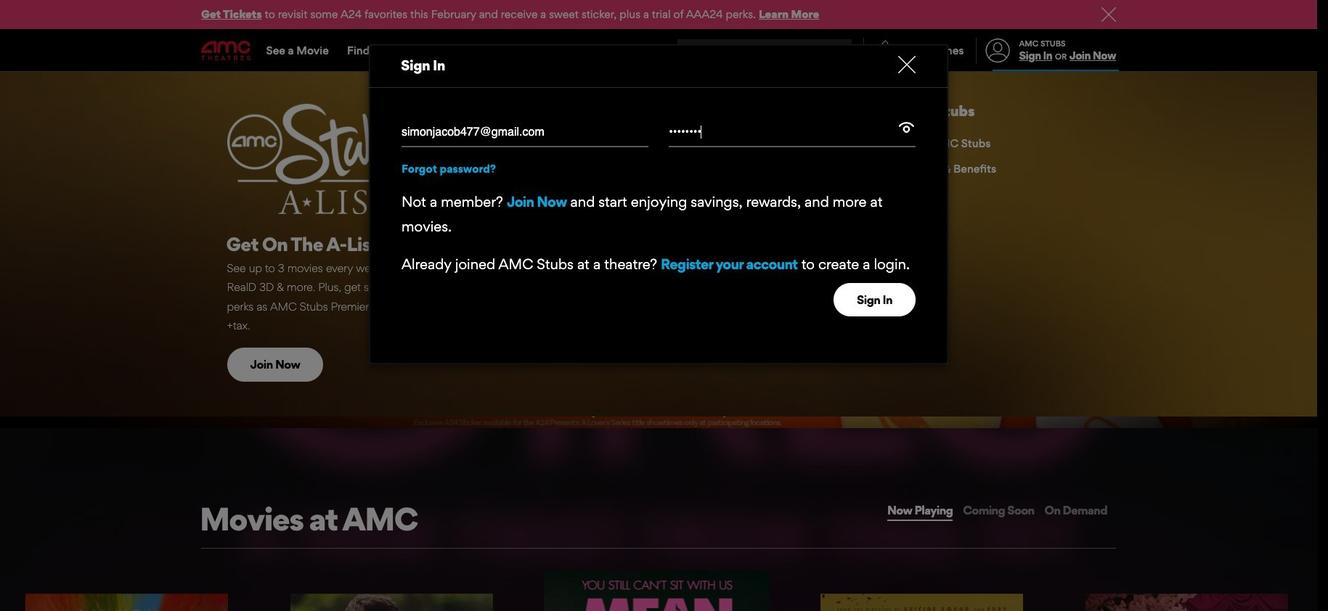 Task type: describe. For each thing, give the bounding box(es) containing it.
amc stubs a-list image
[[227, 104, 445, 214]]

movie poster for migration image
[[26, 594, 228, 612]]

amc stubs® image
[[556, 104, 774, 184]]

Email email field
[[402, 118, 649, 147]]

movie poster for wonka image
[[1086, 594, 1289, 612]]

a24 lovers series image
[[0, 102, 1318, 429]]

close element
[[899, 56, 916, 73]]

close image
[[899, 56, 916, 73]]

user profile image
[[978, 39, 1019, 63]]

6 menu item from the left
[[1045, 72, 1117, 102]]

movie poster for mean girls image
[[545, 571, 770, 612]]



Task type: vqa. For each thing, say whether or not it's contained in the screenshot.
"movie poster for Wonka" image
yes



Task type: locate. For each thing, give the bounding box(es) containing it.
sign in or join amc stubs element
[[976, 31, 1117, 71]]

movie poster for the beekeeper image
[[821, 594, 1024, 612]]

movie poster for anyone but you image
[[291, 594, 494, 612]]

menu item
[[648, 72, 723, 102], [723, 72, 785, 102], [785, 72, 828, 102], [828, 72, 889, 102], [889, 72, 1045, 102], [1045, 72, 1117, 102]]

submit search icon image
[[835, 45, 847, 57]]

menu
[[0, 31, 1318, 417], [648, 72, 1117, 102]]

amc logo image
[[201, 41, 252, 61], [201, 41, 252, 61]]

Password password field
[[669, 118, 898, 146]]

showtimes image
[[865, 38, 908, 64]]

5 menu item from the left
[[889, 72, 1045, 102]]

4 menu item from the left
[[828, 72, 889, 102]]

3 menu item from the left
[[785, 72, 828, 102]]

2 menu item from the left
[[723, 72, 785, 102]]

1 menu item from the left
[[648, 72, 723, 102]]



